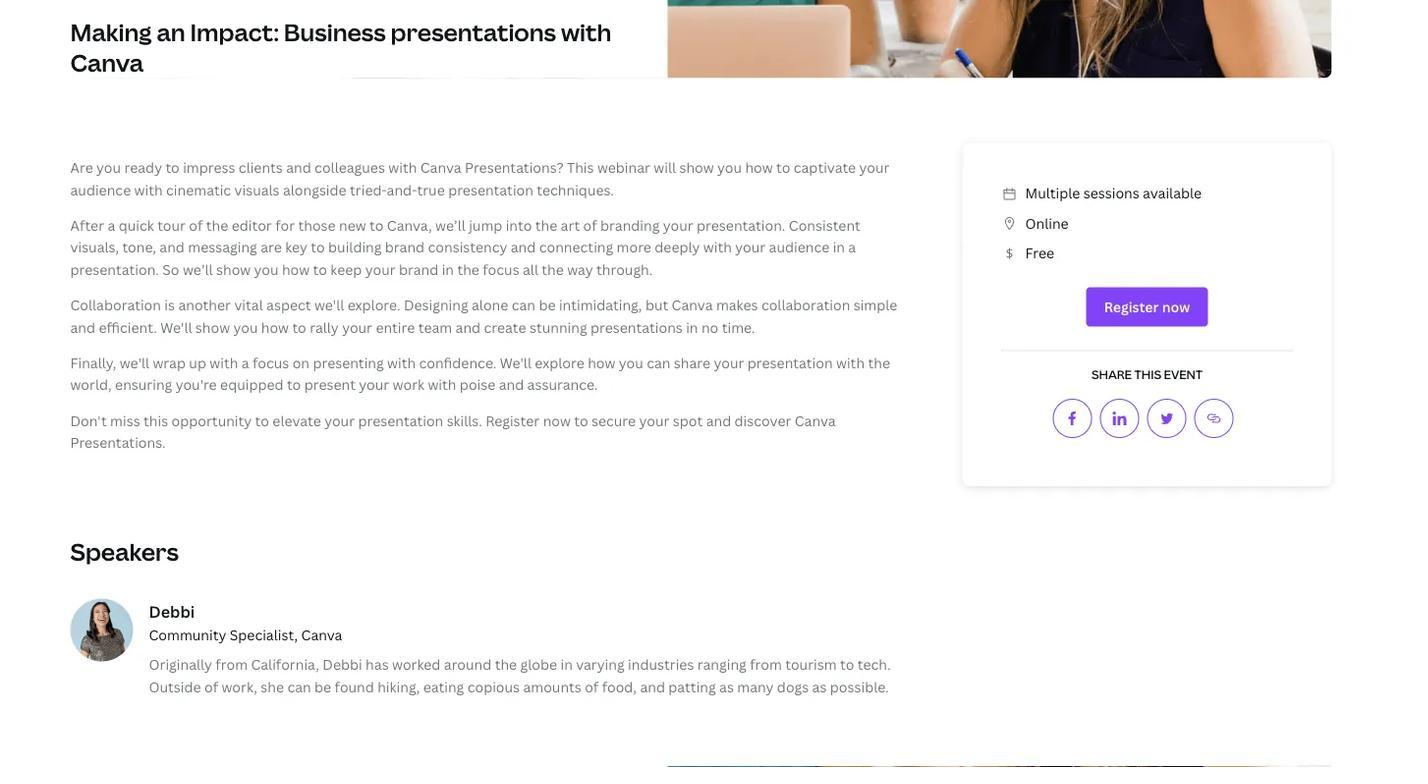 Task type: describe. For each thing, give the bounding box(es) containing it.
to right ready
[[165, 158, 180, 177]]

the down consistency
[[457, 260, 479, 279]]

designing
[[404, 296, 468, 314]]

art
[[561, 216, 580, 235]]

outside
[[149, 677, 201, 696]]

and down alone
[[456, 318, 481, 336]]

you right will
[[717, 158, 742, 177]]

is
[[164, 296, 175, 314]]

to inside "finally, we'll wrap up with a focus on presenting with confidence. we'll explore how you can share your presentation with the world, ensuring you're equipped to present your work with poise and assurance."
[[287, 375, 301, 394]]

sessions
[[1084, 184, 1140, 202]]

more
[[617, 238, 651, 257]]

1 vertical spatial brand
[[399, 260, 439, 279]]

you right are
[[96, 158, 121, 177]]

into
[[506, 216, 532, 235]]

the inside originally from california, debbi has worked around the globe in varying industries ranging from tourism to tech. outside of work, she can be found hiking, eating copious amounts of food, and patting as many dogs as possible.
[[495, 655, 517, 674]]

alone
[[472, 296, 508, 314]]

secure
[[592, 411, 636, 430]]

canva inside are you ready to impress clients and colleagues with canva presentations? this webinar will show you how to captivate your audience with cinematic visuals alongside tried-and-true presentation techniques.
[[420, 158, 461, 177]]

eating
[[423, 677, 464, 696]]

you inside after a quick tour of the editor for those new to canva, we'll jump into the art of branding your presentation. consistent visuals, tone, and messaging are key to building brand consistency and connecting more deeply with your audience in a presentation. so we'll show you how to keep your brand in the focus all the way through.
[[254, 260, 279, 279]]

canva inside collaboration is another vital aspect we'll explore. designing alone can be intimidating, but canva makes collaboration simple and efficient. we'll show you how to rally your entire team and create stunning presentations in no time.
[[672, 296, 713, 314]]

tone,
[[122, 238, 156, 257]]

can inside originally from california, debbi has worked around the globe in varying industries ranging from tourism to tech. outside of work, she can be found hiking, eating copious amounts of food, and patting as many dogs as possible.
[[287, 677, 311, 696]]

are you ready to impress clients and colleagues with canva presentations? this webinar will show you how to captivate your audience with cinematic visuals alongside tried-and-true presentation techniques.
[[70, 158, 890, 199]]

event
[[1164, 367, 1203, 383]]

presenting
[[313, 353, 384, 372]]

and inside are you ready to impress clients and colleagues with canva presentations? this webinar will show you how to captivate your audience with cinematic visuals alongside tried-and-true presentation techniques.
[[286, 158, 311, 177]]

explore
[[535, 353, 585, 372]]

to inside collaboration is another vital aspect we'll explore. designing alone can be intimidating, but canva makes collaboration simple and efficient. we'll show you how to rally your entire team and create stunning presentations in no time.
[[292, 318, 306, 336]]

ready
[[124, 158, 162, 177]]

canva,
[[387, 216, 432, 235]]

the inside "finally, we'll wrap up with a focus on presenting with confidence. we'll explore how you can share your presentation with the world, ensuring you're equipped to present your work with poise and assurance."
[[868, 353, 890, 372]]

are
[[261, 238, 282, 257]]

clients
[[239, 158, 283, 177]]

to right new
[[370, 216, 384, 235]]

those
[[298, 216, 336, 235]]

finally, we'll wrap up with a focus on presenting with confidence. we'll explore how you can share your presentation with the world, ensuring you're equipped to present your work with poise and assurance.
[[70, 353, 890, 394]]

collaboration
[[70, 296, 161, 314]]

available
[[1143, 184, 1202, 202]]

elevate
[[273, 411, 321, 430]]

assurance.
[[527, 375, 598, 394]]

and inside don't miss this opportunity to elevate your presentation skills. register now to secure your spot and discover canva presentations.
[[706, 411, 731, 430]]

wrap
[[153, 353, 186, 372]]

your up makes
[[735, 238, 766, 257]]

your inside collaboration is another vital aspect we'll explore. designing alone can be intimidating, but canva makes collaboration simple and efficient. we'll show you how to rally your entire team and create stunning presentations in no time.
[[342, 318, 372, 336]]

you inside "finally, we'll wrap up with a focus on presenting with confidence. we'll explore how you can share your presentation with the world, ensuring you're equipped to present your work with poise and assurance."
[[619, 353, 643, 372]]

no
[[702, 318, 719, 336]]

and up finally,
[[70, 318, 95, 336]]

connecting
[[539, 238, 613, 257]]

and inside "finally, we'll wrap up with a focus on presenting with confidence. we'll explore how you can share your presentation with the world, ensuring you're equipped to present your work with poise and assurance."
[[499, 375, 524, 394]]

captivate
[[794, 158, 856, 177]]

california,
[[251, 655, 319, 674]]

to left elevate
[[255, 411, 269, 430]]

2 from from the left
[[750, 655, 782, 674]]

dogs
[[777, 677, 809, 696]]

of left work,
[[204, 677, 218, 696]]

world,
[[70, 375, 112, 394]]

cinematic
[[166, 180, 231, 199]]

intimidating,
[[559, 296, 642, 314]]

tourism
[[785, 655, 837, 674]]

0 horizontal spatial presentation.
[[70, 260, 159, 279]]

create
[[484, 318, 526, 336]]

and down tour
[[160, 238, 185, 257]]

true
[[417, 180, 445, 199]]

presentation inside don't miss this opportunity to elevate your presentation skills. register now to secure your spot and discover canva presentations.
[[358, 411, 443, 430]]

of down "varying"
[[585, 677, 599, 696]]

with inside making an impact: business presentations with canva
[[561, 16, 612, 48]]

editor
[[232, 216, 272, 235]]

equipped
[[220, 375, 284, 394]]

finally,
[[70, 353, 116, 372]]

so
[[162, 260, 179, 279]]

time.
[[722, 318, 755, 336]]

we'll inside collaboration is another vital aspect we'll explore. designing alone can be intimidating, but canva makes collaboration simple and efficient. we'll show you how to rally your entire team and create stunning presentations in no time.
[[160, 318, 192, 336]]

poise
[[460, 375, 496, 394]]

of right tour
[[189, 216, 203, 235]]

opportunity
[[172, 411, 252, 430]]

she
[[261, 677, 284, 696]]

present
[[304, 375, 356, 394]]

making
[[70, 16, 152, 48]]

business
[[284, 16, 386, 48]]

presentation inside are you ready to impress clients and colleagues with canva presentations? this webinar will show you how to captivate your audience with cinematic visuals alongside tried-and-true presentation techniques.
[[448, 180, 534, 199]]

speakers
[[70, 536, 179, 568]]

impact:
[[190, 16, 279, 48]]

your right share
[[714, 353, 744, 372]]

and-
[[387, 180, 417, 199]]

collaboration is another vital aspect we'll explore. designing alone can be intimidating, but canva makes collaboration simple and efficient. we'll show you how to rally your entire team and create stunning presentations in no time.
[[70, 296, 898, 336]]

making an impact: business presentations with canva
[[70, 16, 612, 78]]

with inside after a quick tour of the editor for those new to canva, we'll jump into the art of branding your presentation. consistent visuals, tone, and messaging are key to building brand consistency and connecting more deeply with your audience in a presentation. so we'll show you how to keep your brand in the focus all the way through.
[[703, 238, 732, 257]]

all
[[523, 260, 538, 279]]

presentation inside "finally, we'll wrap up with a focus on presenting with confidence. we'll explore how you can share your presentation with the world, ensuring you're equipped to present your work with poise and assurance."
[[748, 353, 833, 372]]

multiple
[[1025, 184, 1080, 202]]

around
[[444, 655, 492, 674]]

your down present
[[324, 411, 355, 430]]

consistency
[[428, 238, 507, 257]]

visuals,
[[70, 238, 119, 257]]

we'll inside "finally, we'll wrap up with a focus on presenting with confidence. we'll explore how you can share your presentation with the world, ensuring you're equipped to present your work with poise and assurance."
[[120, 353, 149, 372]]

and down the into
[[511, 238, 536, 257]]

free
[[1025, 243, 1055, 262]]

way
[[567, 260, 593, 279]]

multiple sessions available
[[1025, 184, 1202, 202]]

1 as from the left
[[719, 677, 734, 696]]

a inside "finally, we'll wrap up with a focus on presenting with confidence. we'll explore how you can share your presentation with the world, ensuring you're equipped to present your work with poise and assurance."
[[241, 353, 249, 372]]

will
[[654, 158, 676, 177]]

how inside collaboration is another vital aspect we'll explore. designing alone can be intimidating, but canva makes collaboration simple and efficient. we'll show you how to rally your entire team and create stunning presentations in no time.
[[261, 318, 289, 336]]

stunning
[[530, 318, 587, 336]]

of right art
[[583, 216, 597, 235]]

tried-
[[350, 180, 387, 199]]

but
[[646, 296, 668, 314]]



Task type: vqa. For each thing, say whether or not it's contained in the screenshot.
AUDIO BUTTON
no



Task type: locate. For each thing, give the bounding box(es) containing it.
focus inside "finally, we'll wrap up with a focus on presenting with confidence. we'll explore how you can share your presentation with the world, ensuring you're equipped to present your work with poise and assurance."
[[253, 353, 289, 372]]

debbi up found
[[323, 655, 362, 674]]

can down the california,
[[287, 677, 311, 696]]

0 vertical spatial presentations
[[391, 16, 556, 48]]

we'll inside "finally, we'll wrap up with a focus on presenting with confidence. we'll explore how you can share your presentation with the world, ensuring you're equipped to present your work with poise and assurance."
[[500, 353, 532, 372]]

skills.
[[447, 411, 482, 430]]

1 vertical spatial presentation.
[[70, 260, 159, 279]]

a right after
[[108, 216, 115, 235]]

0 horizontal spatial we'll
[[160, 318, 192, 336]]

impress
[[183, 158, 235, 177]]

be
[[539, 296, 556, 314], [315, 677, 331, 696]]

how down aspect
[[261, 318, 289, 336]]

0 horizontal spatial be
[[315, 677, 331, 696]]

audience
[[70, 180, 131, 199], [769, 238, 830, 257]]

0 horizontal spatial debbi
[[149, 601, 195, 622]]

new
[[339, 216, 366, 235]]

1 horizontal spatial we'll
[[435, 216, 466, 235]]

industries
[[628, 655, 694, 674]]

0 horizontal spatial audience
[[70, 180, 131, 199]]

in inside originally from california, debbi has worked around the globe in varying industries ranging from tourism to tech. outside of work, she can be found hiking, eating copious amounts of food, and patting as many dogs as possible.
[[561, 655, 573, 674]]

1 horizontal spatial be
[[539, 296, 556, 314]]

are
[[70, 158, 93, 177]]

0 vertical spatial we'll
[[314, 296, 344, 314]]

found
[[335, 677, 374, 696]]

webinar
[[597, 158, 650, 177]]

spot
[[673, 411, 703, 430]]

be inside collaboration is another vital aspect we'll explore. designing alone can be intimidating, but canva makes collaboration simple and efficient. we'll show you how to rally your entire team and create stunning presentations in no time.
[[539, 296, 556, 314]]

1 vertical spatial focus
[[253, 353, 289, 372]]

a down the consistent
[[848, 238, 856, 257]]

1 from from the left
[[216, 655, 248, 674]]

varying
[[576, 655, 625, 674]]

0 horizontal spatial focus
[[253, 353, 289, 372]]

how left captivate
[[745, 158, 773, 177]]

2 vertical spatial can
[[287, 677, 311, 696]]

to right key
[[311, 238, 325, 257]]

we'll inside collaboration is another vital aspect we'll explore. designing alone can be intimidating, but canva makes collaboration simple and efficient. we'll show you how to rally your entire team and create stunning presentations in no time.
[[314, 296, 344, 314]]

copious
[[467, 677, 520, 696]]

2 vertical spatial show
[[195, 318, 230, 336]]

the
[[206, 216, 228, 235], [535, 216, 557, 235], [457, 260, 479, 279], [542, 260, 564, 279], [868, 353, 890, 372], [495, 655, 517, 674]]

1 horizontal spatial presentations
[[591, 318, 683, 336]]

1 vertical spatial be
[[315, 677, 331, 696]]

visuals
[[234, 180, 280, 199]]

1 horizontal spatial can
[[512, 296, 536, 314]]

we'll up consistency
[[435, 216, 466, 235]]

1 vertical spatial presentation
[[748, 353, 833, 372]]

discover
[[735, 411, 791, 430]]

this right miss
[[143, 411, 168, 430]]

0 horizontal spatial presentation
[[358, 411, 443, 430]]

your down presenting
[[359, 375, 389, 394]]

1 horizontal spatial this
[[1135, 367, 1162, 383]]

presentation. up the 'deeply'
[[697, 216, 786, 235]]

canva left an
[[70, 46, 144, 78]]

after
[[70, 216, 104, 235]]

canva inside the debbi community specialist, canva
[[301, 625, 342, 644]]

your down explore.
[[342, 318, 372, 336]]

tour
[[157, 216, 186, 235]]

and right poise
[[499, 375, 524, 394]]

focus
[[483, 260, 519, 279], [253, 353, 289, 372]]

a up equipped
[[241, 353, 249, 372]]

and down industries
[[640, 677, 665, 696]]

many
[[737, 677, 774, 696]]

how inside after a quick tour of the editor for those new to canva, we'll jump into the art of branding your presentation. consistent visuals, tone, and messaging are key to building brand consistency and connecting more deeply with your audience in a presentation. so we'll show you how to keep your brand in the focus all the way through.
[[282, 260, 310, 279]]

0 horizontal spatial a
[[108, 216, 115, 235]]

can left share
[[647, 353, 671, 372]]

0 vertical spatial be
[[539, 296, 556, 314]]

0 vertical spatial focus
[[483, 260, 519, 279]]

possible.
[[830, 677, 889, 696]]

we'll down is
[[160, 318, 192, 336]]

you inside collaboration is another vital aspect we'll explore. designing alone can be intimidating, but canva makes collaboration simple and efficient. we'll show you how to rally your entire team and create stunning presentations in no time.
[[233, 318, 258, 336]]

this inside don't miss this opportunity to elevate your presentation skills. register now to secure your spot and discover canva presentations.
[[143, 411, 168, 430]]

confidence.
[[419, 353, 497, 372]]

how down key
[[282, 260, 310, 279]]

0 vertical spatial we'll
[[435, 216, 466, 235]]

audience down the consistent
[[769, 238, 830, 257]]

has
[[366, 655, 389, 674]]

1 horizontal spatial audience
[[769, 238, 830, 257]]

debbi up community
[[149, 601, 195, 622]]

you're
[[176, 375, 217, 394]]

1 horizontal spatial presentation
[[448, 180, 534, 199]]

presentations.
[[70, 433, 166, 452]]

1 vertical spatial can
[[647, 353, 671, 372]]

to inside originally from california, debbi has worked around the globe in varying industries ranging from tourism to tech. outside of work, she can be found hiking, eating copious amounts of food, and patting as many dogs as possible.
[[840, 655, 854, 674]]

your left spot
[[639, 411, 670, 430]]

we'll up rally
[[314, 296, 344, 314]]

in left no
[[686, 318, 698, 336]]

presentations inside making an impact: business presentations with canva
[[391, 16, 556, 48]]

show down messaging at the left of the page
[[216, 260, 251, 279]]

be left found
[[315, 677, 331, 696]]

quick
[[119, 216, 154, 235]]

from up many
[[750, 655, 782, 674]]

to
[[165, 158, 180, 177], [776, 158, 790, 177], [370, 216, 384, 235], [311, 238, 325, 257], [313, 260, 327, 279], [292, 318, 306, 336], [287, 375, 301, 394], [255, 411, 269, 430], [574, 411, 588, 430], [840, 655, 854, 674]]

presentation. down visuals,
[[70, 260, 159, 279]]

share this event
[[1092, 367, 1203, 383]]

1 vertical spatial this
[[143, 411, 168, 430]]

canva up true
[[420, 158, 461, 177]]

1 horizontal spatial presentation.
[[697, 216, 786, 235]]

0 vertical spatial we'll
[[160, 318, 192, 336]]

in inside collaboration is another vital aspect we'll explore. designing alone can be intimidating, but canva makes collaboration simple and efficient. we'll show you how to rally your entire team and create stunning presentations in no time.
[[686, 318, 698, 336]]

presentation down presentations?
[[448, 180, 534, 199]]

explore.
[[348, 296, 400, 314]]

show down another on the left of page
[[195, 318, 230, 336]]

we'll up ensuring
[[120, 353, 149, 372]]

presentations inside collaboration is another vital aspect we'll explore. designing alone can be intimidating, but canva makes collaboration simple and efficient. we'll show you how to rally your entire team and create stunning presentations in no time.
[[591, 318, 683, 336]]

0 horizontal spatial we'll
[[183, 260, 213, 279]]

2 vertical spatial a
[[241, 353, 249, 372]]

we'll
[[435, 216, 466, 235], [183, 260, 213, 279]]

presentation down the collaboration at the top of the page
[[748, 353, 833, 372]]

you down are
[[254, 260, 279, 279]]

canva inside don't miss this opportunity to elevate your presentation skills. register now to secure your spot and discover canva presentations.
[[795, 411, 836, 430]]

1 horizontal spatial a
[[241, 353, 249, 372]]

to down aspect
[[292, 318, 306, 336]]

0 vertical spatial brand
[[385, 238, 425, 257]]

work,
[[222, 677, 257, 696]]

debbi inside originally from california, debbi has worked around the globe in varying industries ranging from tourism to tech. outside of work, she can be found hiking, eating copious amounts of food, and patting as many dogs as possible.
[[323, 655, 362, 674]]

building
[[328, 238, 382, 257]]

2 horizontal spatial presentation
[[748, 353, 833, 372]]

we'll
[[314, 296, 344, 314], [120, 353, 149, 372]]

1 vertical spatial a
[[848, 238, 856, 257]]

1 horizontal spatial from
[[750, 655, 782, 674]]

2 vertical spatial presentation
[[358, 411, 443, 430]]

your inside are you ready to impress clients and colleagues with canva presentations? this webinar will show you how to captivate your audience with cinematic visuals alongside tried-and-true presentation techniques.
[[859, 158, 890, 177]]

jump
[[469, 216, 502, 235]]

0 horizontal spatial presentations
[[391, 16, 556, 48]]

canva
[[70, 46, 144, 78], [420, 158, 461, 177], [672, 296, 713, 314], [795, 411, 836, 430], [301, 625, 342, 644]]

0 vertical spatial can
[[512, 296, 536, 314]]

focus up equipped
[[253, 353, 289, 372]]

1 horizontal spatial we'll
[[314, 296, 344, 314]]

you down vital
[[233, 318, 258, 336]]

in up amounts
[[561, 655, 573, 674]]

globe
[[520, 655, 557, 674]]

of
[[189, 216, 203, 235], [583, 216, 597, 235], [204, 677, 218, 696], [585, 677, 599, 696]]

this
[[567, 158, 594, 177]]

be up stunning
[[539, 296, 556, 314]]

focus inside after a quick tour of the editor for those new to canva, we'll jump into the art of branding your presentation. consistent visuals, tone, and messaging are key to building brand consistency and connecting more deeply with your audience in a presentation. so we'll show you how to keep your brand in the focus all the way through.
[[483, 260, 519, 279]]

audience inside are you ready to impress clients and colleagues with canva presentations? this webinar will show you how to captivate your audience with cinematic visuals alongside tried-and-true presentation techniques.
[[70, 180, 131, 199]]

0 vertical spatial presentation
[[448, 180, 534, 199]]

and up alongside at the top left
[[286, 158, 311, 177]]

0 horizontal spatial this
[[143, 411, 168, 430]]

how inside "finally, we'll wrap up with a focus on presenting with confidence. we'll explore how you can share your presentation with the world, ensuring you're equipped to present your work with poise and assurance."
[[588, 353, 616, 372]]

as down tourism
[[812, 677, 827, 696]]

originally
[[149, 655, 212, 674]]

1 horizontal spatial focus
[[483, 260, 519, 279]]

we'll right so
[[183, 260, 213, 279]]

on
[[293, 353, 310, 372]]

your
[[859, 158, 890, 177], [663, 216, 693, 235], [735, 238, 766, 257], [365, 260, 396, 279], [342, 318, 372, 336], [714, 353, 744, 372], [359, 375, 389, 394], [324, 411, 355, 430], [639, 411, 670, 430]]

focus left all
[[483, 260, 519, 279]]

1 vertical spatial we'll
[[120, 353, 149, 372]]

the right all
[[542, 260, 564, 279]]

don't
[[70, 411, 107, 430]]

key
[[285, 238, 308, 257]]

1 vertical spatial presentations
[[591, 318, 683, 336]]

register
[[486, 411, 540, 430]]

work
[[393, 375, 425, 394]]

we'll down create
[[500, 353, 532, 372]]

and inside originally from california, debbi has worked around the globe in varying industries ranging from tourism to tech. outside of work, she can be found hiking, eating copious amounts of food, and patting as many dogs as possible.
[[640, 677, 665, 696]]

in down the consistent
[[833, 238, 845, 257]]

debbi
[[149, 601, 195, 622], [323, 655, 362, 674]]

1 vertical spatial show
[[216, 260, 251, 279]]

a
[[108, 216, 115, 235], [848, 238, 856, 257], [241, 353, 249, 372]]

from up work,
[[216, 655, 248, 674]]

after a quick tour of the editor for those new to canva, we'll jump into the art of branding your presentation. consistent visuals, tone, and messaging are key to building brand consistency and connecting more deeply with your audience in a presentation. so we'll show you how to keep your brand in the focus all the way through.
[[70, 216, 861, 279]]

can up create
[[512, 296, 536, 314]]

audience inside after a quick tour of the editor for those new to canva, we'll jump into the art of branding your presentation. consistent visuals, tone, and messaging are key to building brand consistency and connecting more deeply with your audience in a presentation. so we'll show you how to keep your brand in the focus all the way through.
[[769, 238, 830, 257]]

up
[[189, 353, 206, 372]]

online
[[1025, 214, 1069, 232]]

brand down canva,
[[385, 238, 425, 257]]

0 horizontal spatial as
[[719, 677, 734, 696]]

through.
[[597, 260, 653, 279]]

brand up designing
[[399, 260, 439, 279]]

debbi inside the debbi community specialist, canva
[[149, 601, 195, 622]]

deeply
[[655, 238, 700, 257]]

now
[[543, 411, 571, 430]]

0 vertical spatial audience
[[70, 180, 131, 199]]

canva right discover
[[795, 411, 836, 430]]

1 horizontal spatial as
[[812, 677, 827, 696]]

presentations?
[[465, 158, 564, 177]]

the up messaging at the left of the page
[[206, 216, 228, 235]]

for
[[275, 216, 295, 235]]

2 horizontal spatial can
[[647, 353, 671, 372]]

and right spot
[[706, 411, 731, 430]]

this left event
[[1135, 367, 1162, 383]]

canva inside making an impact: business presentations with canva
[[70, 46, 144, 78]]

miss
[[110, 411, 140, 430]]

in down consistency
[[442, 260, 454, 279]]

you
[[96, 158, 121, 177], [717, 158, 742, 177], [254, 260, 279, 279], [233, 318, 258, 336], [619, 353, 643, 372]]

hiking,
[[378, 677, 420, 696]]

0 vertical spatial presentation.
[[697, 216, 786, 235]]

entire
[[376, 318, 415, 336]]

the left art
[[535, 216, 557, 235]]

messaging
[[188, 238, 257, 257]]

you up secure
[[619, 353, 643, 372]]

your right captivate
[[859, 158, 890, 177]]

1 horizontal spatial we'll
[[500, 353, 532, 372]]

canva up the california,
[[301, 625, 342, 644]]

share
[[674, 353, 711, 372]]

audience down are
[[70, 180, 131, 199]]

1 vertical spatial debbi
[[323, 655, 362, 674]]

1 vertical spatial audience
[[769, 238, 830, 257]]

1 vertical spatial we'll
[[183, 260, 213, 279]]

rally
[[310, 318, 339, 336]]

to left keep
[[313, 260, 327, 279]]

2 horizontal spatial a
[[848, 238, 856, 257]]

show inside after a quick tour of the editor for those new to canva, we'll jump into the art of branding your presentation. consistent visuals, tone, and messaging are key to building brand consistency and connecting more deeply with your audience in a presentation. so we'll show you how to keep your brand in the focus all the way through.
[[216, 260, 251, 279]]

can inside collaboration is another vital aspect we'll explore. designing alone can be intimidating, but canva makes collaboration simple and efficient. we'll show you how to rally your entire team and create stunning presentations in no time.
[[512, 296, 536, 314]]

this
[[1135, 367, 1162, 383], [143, 411, 168, 430]]

0 vertical spatial debbi
[[149, 601, 195, 622]]

your up the 'deeply'
[[663, 216, 693, 235]]

vital
[[234, 296, 263, 314]]

to down on
[[287, 375, 301, 394]]

1 vertical spatial we'll
[[500, 353, 532, 372]]

worked
[[392, 655, 441, 674]]

as down ranging
[[719, 677, 734, 696]]

keep
[[330, 260, 362, 279]]

canva up no
[[672, 296, 713, 314]]

show inside collaboration is another vital aspect we'll explore. designing alone can be intimidating, but canva makes collaboration simple and efficient. we'll show you how to rally your entire team and create stunning presentations in no time.
[[195, 318, 230, 336]]

be inside originally from california, debbi has worked around the globe in varying industries ranging from tourism to tech. outside of work, she can be found hiking, eating copious amounts of food, and patting as many dogs as possible.
[[315, 677, 331, 696]]

brand
[[385, 238, 425, 257], [399, 260, 439, 279]]

the down simple at right
[[868, 353, 890, 372]]

0 horizontal spatial we'll
[[120, 353, 149, 372]]

to left captivate
[[776, 158, 790, 177]]

originally from california, debbi has worked around the globe in varying industries ranging from tourism to tech. outside of work, she can be found hiking, eating copious amounts of food, and patting as many dogs as possible.
[[149, 655, 891, 696]]

makes
[[716, 296, 758, 314]]

presentation.
[[697, 216, 786, 235], [70, 260, 159, 279]]

0 vertical spatial this
[[1135, 367, 1162, 383]]

don't miss this opportunity to elevate your presentation skills. register now to secure your spot and discover canva presentations.
[[70, 411, 836, 452]]

0 horizontal spatial from
[[216, 655, 248, 674]]

show right will
[[679, 158, 714, 177]]

as
[[719, 677, 734, 696], [812, 677, 827, 696]]

1 horizontal spatial debbi
[[323, 655, 362, 674]]

how right explore
[[588, 353, 616, 372]]

to right now
[[574, 411, 588, 430]]

2 as from the left
[[812, 677, 827, 696]]

food,
[[602, 677, 637, 696]]

the up copious
[[495, 655, 517, 674]]

your down building
[[365, 260, 396, 279]]

0 vertical spatial a
[[108, 216, 115, 235]]

0 vertical spatial show
[[679, 158, 714, 177]]

alongside
[[283, 180, 347, 199]]

to up possible.
[[840, 655, 854, 674]]

show inside are you ready to impress clients and colleagues with canva presentations? this webinar will show you how to captivate your audience with cinematic visuals alongside tried-and-true presentation techniques.
[[679, 158, 714, 177]]

0 horizontal spatial can
[[287, 677, 311, 696]]

with
[[561, 16, 612, 48], [388, 158, 417, 177], [134, 180, 163, 199], [703, 238, 732, 257], [210, 353, 238, 372], [387, 353, 416, 372], [836, 353, 865, 372], [428, 375, 456, 394]]

simple
[[854, 296, 898, 314]]

can inside "finally, we'll wrap up with a focus on presenting with confidence. we'll explore how you can share your presentation with the world, ensuring you're equipped to present your work with poise and assurance."
[[647, 353, 671, 372]]

presentation down the work
[[358, 411, 443, 430]]

how inside are you ready to impress clients and colleagues with canva presentations? this webinar will show you how to captivate your audience with cinematic visuals alongside tried-and-true presentation techniques.
[[745, 158, 773, 177]]



